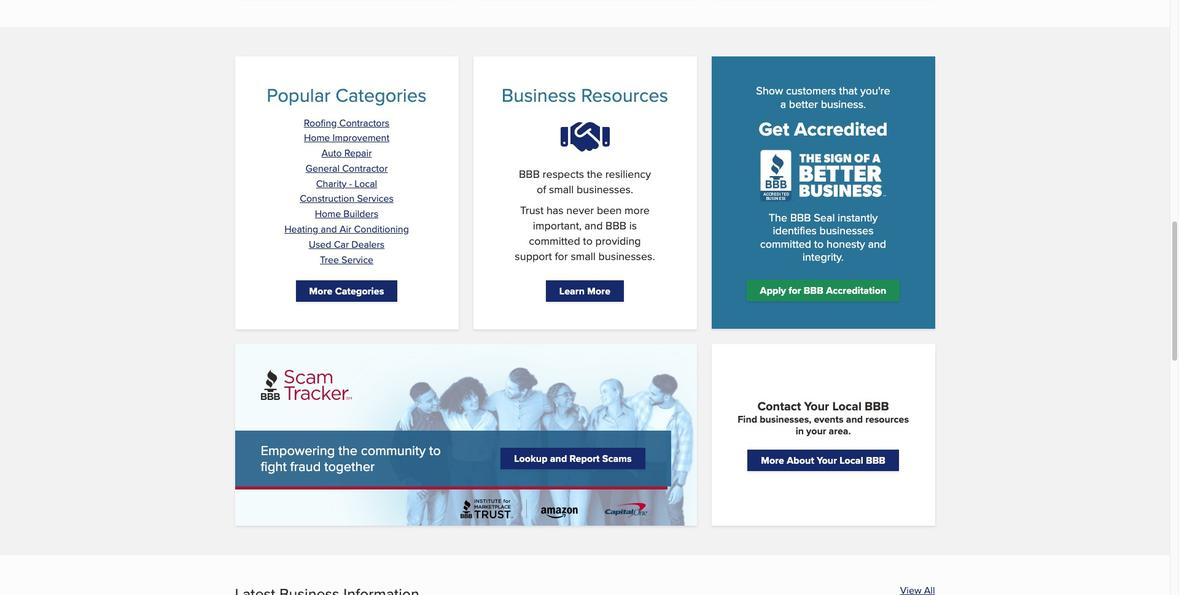 Task type: vqa. For each thing, say whether or not it's contained in the screenshot.
third Accredited Business image from the top
no



Task type: describe. For each thing, give the bounding box(es) containing it.
seal
[[814, 210, 835, 225]]

business
[[502, 82, 576, 109]]

more inside learn more link
[[587, 284, 611, 298]]

in
[[796, 425, 804, 439]]

integrity.
[[803, 250, 844, 265]]

conditioning
[[354, 222, 409, 236]]

providing
[[595, 233, 641, 249]]

your
[[806, 425, 826, 439]]

resiliency
[[605, 166, 651, 182]]

lookup and report scams
[[514, 452, 632, 466]]

apply for bbb accreditation link
[[747, 280, 900, 302]]

fight
[[261, 457, 287, 477]]

empowering the community to fight fraud together
[[261, 441, 441, 477]]

charity - local link
[[316, 177, 377, 191]]

the
[[769, 210, 787, 225]]

together
[[324, 457, 375, 477]]

committed inside bbb respects the resiliency of small businesses. trust has never been more important, and bbb is committed to providing support for small businesses.
[[529, 233, 580, 249]]

general
[[306, 161, 340, 176]]

bbb inside the bbb seal instantly identifies businesses committed to honesty and integrity.
[[790, 210, 811, 225]]

more for popular categories
[[309, 284, 333, 298]]

bbb respects the resiliency of small businesses. trust has never been more important, and bbb is committed to providing support for small businesses.
[[515, 166, 655, 264]]

more for contact your local bbb
[[761, 454, 784, 468]]

contact
[[757, 397, 801, 416]]

local inside the roofing contractors home improvement auto repair general contractor charity - local construction services home builders heating and air conditioning used car dealers tree service
[[355, 177, 377, 191]]

diverse group of young professionals smiling with arms around each others' shoulders image
[[297, 344, 697, 526]]

more categories link
[[296, 280, 398, 302]]

roofing contractors home improvement auto repair general contractor charity - local construction services home builders heating and air conditioning used car dealers tree service
[[284, 116, 409, 267]]

been
[[597, 202, 622, 218]]

tree service link
[[320, 253, 373, 267]]

learn
[[559, 284, 585, 298]]

car
[[334, 238, 349, 252]]

amazon partner image
[[541, 508, 578, 519]]

capital one partner image
[[605, 504, 648, 519]]

and inside the roofing contractors home improvement auto repair general contractor charity - local construction services home builders heating and air conditioning used car dealers tree service
[[321, 222, 337, 236]]

2 vertical spatial local
[[840, 454, 863, 468]]

businesses,
[[760, 413, 811, 427]]

scams
[[602, 452, 632, 466]]

learn more
[[559, 284, 611, 298]]

1 vertical spatial for
[[789, 284, 801, 298]]

apply for bbb accreditation
[[760, 284, 886, 298]]

get
[[759, 115, 789, 143]]

roofing
[[304, 116, 337, 130]]

bbb up providing
[[606, 218, 626, 233]]

construction services link
[[300, 192, 394, 206]]

community
[[361, 441, 426, 461]]

auto
[[322, 146, 342, 160]]

auto repair link
[[322, 146, 372, 160]]

popular
[[267, 82, 331, 109]]

lookup
[[514, 452, 548, 466]]

honesty
[[827, 236, 865, 252]]

0 vertical spatial home
[[304, 131, 330, 145]]

heating
[[284, 222, 318, 236]]

categories for more categories
[[335, 284, 384, 298]]

support
[[515, 249, 552, 264]]

the inside empowering the community to fight fraud together
[[338, 441, 357, 461]]

events
[[814, 413, 844, 427]]

important,
[[533, 218, 582, 233]]

business.
[[821, 96, 866, 112]]

is
[[629, 218, 637, 233]]

used car dealers link
[[309, 238, 385, 252]]

to inside the bbb seal instantly identifies businesses committed to honesty and integrity.
[[814, 236, 824, 252]]

accreditation
[[826, 284, 886, 298]]

popular categories
[[267, 82, 427, 109]]

construction
[[300, 192, 355, 206]]

contractors
[[339, 116, 389, 130]]

air
[[340, 222, 351, 236]]

local inside 'contact your local bbb find businesses, events and resources in your area.'
[[832, 397, 862, 416]]

services
[[357, 192, 394, 206]]

report
[[570, 452, 600, 466]]

to inside bbb respects the resiliency of small businesses. trust has never been more important, and bbb is committed to providing support for small businesses.
[[583, 233, 593, 249]]

charity
[[316, 177, 347, 191]]

contact your local bbb find businesses, events and resources in your area.
[[738, 397, 909, 439]]

businesses
[[820, 223, 874, 238]]

1 vertical spatial home
[[315, 207, 341, 221]]



Task type: locate. For each thing, give the bounding box(es) containing it.
1 vertical spatial businesses.
[[598, 249, 655, 264]]

1 vertical spatial local
[[832, 397, 862, 416]]

bbb down resources
[[866, 454, 886, 468]]

small down the respects
[[549, 182, 574, 197]]

more left about
[[761, 454, 784, 468]]

more right learn
[[587, 284, 611, 298]]

the bbb seal instantly identifies businesses committed to honesty and integrity.
[[760, 210, 886, 265]]

bbb: accredited business seal: the sign of a better business image
[[760, 150, 886, 202]]

your inside 'contact your local bbb find businesses, events and resources in your area.'
[[804, 397, 829, 416]]

dealers
[[351, 238, 385, 252]]

and inside lookup and report scams link
[[550, 452, 567, 466]]

local down the contractor
[[355, 177, 377, 191]]

tree
[[320, 253, 339, 267]]

home down construction
[[315, 207, 341, 221]]

contractor
[[342, 161, 388, 176]]

roofing contractors link
[[304, 116, 389, 130]]

and left report
[[550, 452, 567, 466]]

small
[[549, 182, 574, 197], [571, 249, 596, 264]]

0 horizontal spatial more
[[309, 284, 333, 298]]

used
[[309, 238, 331, 252]]

for right apply at right
[[789, 284, 801, 298]]

area.
[[829, 425, 851, 439]]

and right events on the bottom right
[[846, 413, 863, 427]]

home down roofing
[[304, 131, 330, 145]]

instantly
[[838, 210, 878, 225]]

categories for popular categories
[[335, 82, 427, 109]]

show
[[756, 83, 783, 98]]

lookup and report scams link
[[501, 448, 645, 470]]

empowering
[[261, 441, 335, 461]]

bbb right the
[[790, 210, 811, 225]]

local
[[355, 177, 377, 191], [832, 397, 862, 416], [840, 454, 863, 468]]

resources
[[865, 413, 909, 427]]

1 horizontal spatial committed
[[760, 236, 811, 252]]

your right about
[[817, 454, 837, 468]]

bbb institute for marketplace trust image
[[461, 500, 514, 519]]

bbb up of
[[519, 166, 540, 182]]

to
[[583, 233, 593, 249], [814, 236, 824, 252], [429, 441, 441, 461]]

0 vertical spatial small
[[549, 182, 574, 197]]

committed
[[529, 233, 580, 249], [760, 236, 811, 252]]

home
[[304, 131, 330, 145], [315, 207, 341, 221]]

more down tree
[[309, 284, 333, 298]]

that
[[839, 83, 858, 98]]

apply
[[760, 284, 786, 298]]

business resources
[[502, 82, 668, 109]]

businesses.
[[577, 182, 633, 197], [598, 249, 655, 264]]

1 vertical spatial your
[[817, 454, 837, 468]]

more inside more categories link
[[309, 284, 333, 298]]

committed down important,
[[529, 233, 580, 249]]

more categories
[[309, 284, 384, 298]]

never
[[566, 202, 594, 218]]

the inside bbb respects the resiliency of small businesses. trust has never been more important, and bbb is committed to providing support for small businesses.
[[587, 166, 602, 182]]

categories up contractors
[[335, 82, 427, 109]]

1 horizontal spatial to
[[583, 233, 593, 249]]

2 horizontal spatial more
[[761, 454, 784, 468]]

0 vertical spatial your
[[804, 397, 829, 416]]

0 vertical spatial local
[[355, 177, 377, 191]]

service
[[341, 253, 373, 267]]

and inside bbb respects the resiliency of small businesses. trust has never been more important, and bbb is committed to providing support for small businesses.
[[584, 218, 603, 233]]

1 vertical spatial the
[[338, 441, 357, 461]]

committed inside the bbb seal instantly identifies businesses committed to honesty and integrity.
[[760, 236, 811, 252]]

more
[[587, 284, 611, 298], [309, 284, 333, 298], [761, 454, 784, 468]]

bbb right events on the bottom right
[[865, 397, 889, 416]]

find
[[738, 413, 757, 427]]

0 horizontal spatial committed
[[529, 233, 580, 249]]

1 horizontal spatial more
[[587, 284, 611, 298]]

more
[[625, 202, 650, 218]]

0 horizontal spatial the
[[338, 441, 357, 461]]

of
[[537, 182, 546, 197]]

repair
[[344, 146, 372, 160]]

the right the respects
[[587, 166, 602, 182]]

0 vertical spatial for
[[555, 249, 568, 264]]

0 horizontal spatial for
[[555, 249, 568, 264]]

customers
[[786, 83, 836, 98]]

1 horizontal spatial for
[[789, 284, 801, 298]]

local down area. at right
[[840, 454, 863, 468]]

respects
[[543, 166, 584, 182]]

1 vertical spatial categories
[[335, 284, 384, 298]]

fraud
[[290, 457, 321, 477]]

and inside the bbb seal instantly identifies businesses committed to honesty and integrity.
[[868, 236, 886, 252]]

home builders link
[[315, 207, 378, 221]]

more inside more about your local bbb link
[[761, 454, 784, 468]]

your up your
[[804, 397, 829, 416]]

for right support
[[555, 249, 568, 264]]

for inside bbb respects the resiliency of small businesses. trust has never been more important, and bbb is committed to providing support for small businesses.
[[555, 249, 568, 264]]

local up area. at right
[[832, 397, 862, 416]]

0 horizontal spatial to
[[429, 441, 441, 461]]

general contractor link
[[306, 161, 388, 176]]

bbb scam tracker image
[[261, 370, 352, 400]]

better
[[789, 96, 818, 112]]

and inside 'contact your local bbb find businesses, events and resources in your area.'
[[846, 413, 863, 427]]

bbb inside 'contact your local bbb find businesses, events and resources in your area.'
[[865, 397, 889, 416]]

bbb
[[519, 166, 540, 182], [790, 210, 811, 225], [606, 218, 626, 233], [804, 284, 824, 298], [865, 397, 889, 416], [866, 454, 886, 468]]

businesses. down providing
[[598, 249, 655, 264]]

businesses. up the been at the right of page
[[577, 182, 633, 197]]

and right the honesty
[[868, 236, 886, 252]]

the left community
[[338, 441, 357, 461]]

get accredited
[[759, 115, 888, 143]]

about
[[787, 454, 814, 468]]

learn more link
[[546, 280, 624, 302]]

and down never on the top of page
[[584, 218, 603, 233]]

resources
[[581, 82, 668, 109]]

committed down the
[[760, 236, 811, 252]]

to left the honesty
[[814, 236, 824, 252]]

0 vertical spatial the
[[587, 166, 602, 182]]

home improvement link
[[304, 131, 389, 145]]

to left providing
[[583, 233, 593, 249]]

your
[[804, 397, 829, 416], [817, 454, 837, 468]]

to right community
[[429, 441, 441, 461]]

categories down the service
[[335, 284, 384, 298]]

and
[[584, 218, 603, 233], [321, 222, 337, 236], [868, 236, 886, 252], [846, 413, 863, 427], [550, 452, 567, 466]]

accredited
[[794, 115, 888, 143]]

for
[[555, 249, 568, 264], [789, 284, 801, 298]]

a
[[780, 96, 786, 112]]

2 horizontal spatial to
[[814, 236, 824, 252]]

heating and air conditioning link
[[284, 222, 409, 236]]

has
[[546, 202, 564, 218]]

you're
[[860, 83, 890, 98]]

-
[[349, 177, 352, 191]]

bbb down integrity.
[[804, 284, 824, 298]]

trust
[[520, 202, 544, 218]]

0 vertical spatial businesses.
[[577, 182, 633, 197]]

to inside empowering the community to fight fraud together
[[429, 441, 441, 461]]

show customers that you're a better business.
[[756, 83, 890, 112]]

improvement
[[333, 131, 389, 145]]

1 vertical spatial small
[[571, 249, 596, 264]]

more about your local bbb
[[761, 454, 886, 468]]

small up learn more
[[571, 249, 596, 264]]

categories
[[335, 82, 427, 109], [335, 284, 384, 298]]

1 horizontal spatial the
[[587, 166, 602, 182]]

more about your local bbb link
[[747, 450, 899, 471]]

0 vertical spatial categories
[[335, 82, 427, 109]]

identifies
[[773, 223, 817, 238]]

builders
[[343, 207, 378, 221]]

and left air
[[321, 222, 337, 236]]

the
[[587, 166, 602, 182], [338, 441, 357, 461]]



